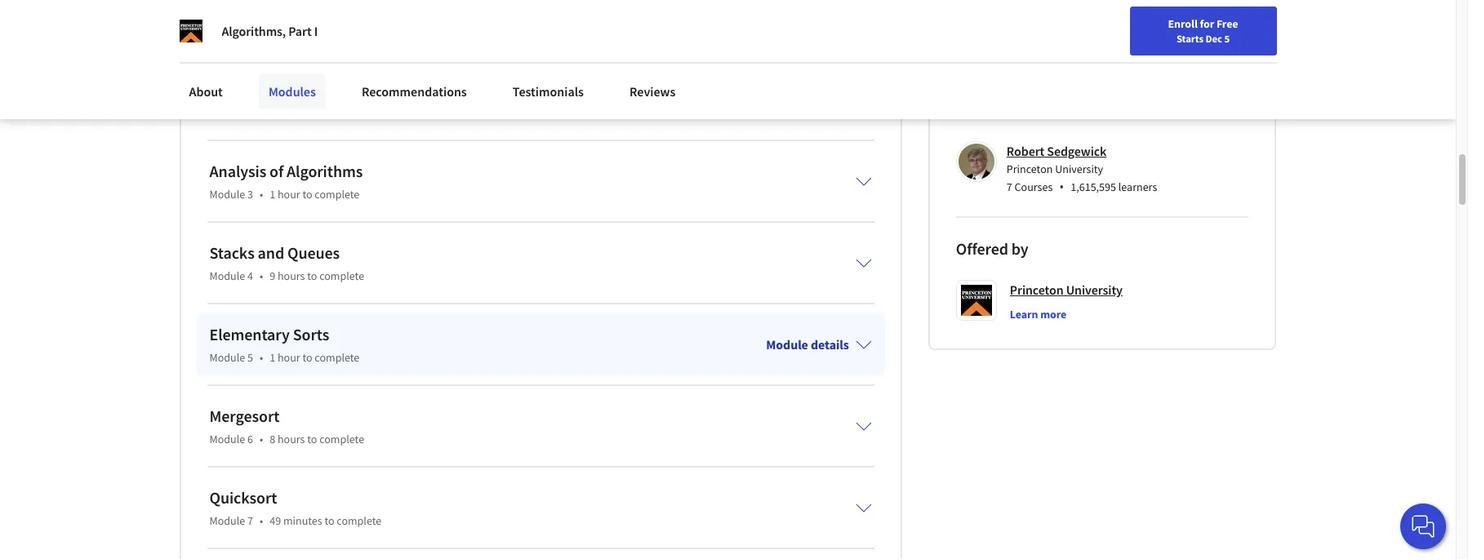 Task type: describe. For each thing, give the bounding box(es) containing it.
princeton inside 'link'
[[1010, 282, 1064, 298]]

princeton university image
[[179, 20, 202, 42]]

mergesort module 6 • 8 hours to complete
[[209, 406, 364, 447]]

module inside stacks and queues module 4 • 9 hours to complete
[[209, 269, 245, 283]]

complete inside quicksort module 7 • 49 minutes to complete
[[337, 514, 382, 528]]

and
[[258, 243, 284, 263]]

robert
[[1007, 143, 1045, 159]]

module inside mergesort module 6 • 8 hours to complete
[[209, 432, 245, 447]]

• inside mergesort module 6 • 8 hours to complete
[[260, 432, 263, 447]]

mergesort
[[209, 406, 280, 426]]

1,615,595
[[1071, 180, 1116, 194]]

free
[[1217, 16, 1238, 31]]

university inside robert sedgewick princeton university 7 courses • 1,615,595 learners
[[1055, 162, 1103, 176]]

reviews link
[[620, 73, 685, 109]]

elementary sorts module 5 • 1 hour to complete
[[209, 324, 360, 365]]

to inside quicksort module 7 • 49 minutes to complete
[[325, 514, 334, 528]]

to inside mergesort module 6 • 8 hours to complete
[[307, 432, 317, 447]]

module details
[[766, 336, 849, 353]]

module left details
[[766, 336, 808, 353]]

show notifications image
[[1235, 20, 1255, 40]]

hour inside analysis of algorithms module 3 • 1 hour to complete
[[278, 187, 300, 202]]

robert sedgewick princeton university 7 courses • 1,615,595 learners
[[1007, 143, 1157, 196]]

elementary
[[209, 324, 290, 345]]

hours inside stacks and queues module 4 • 9 hours to complete
[[278, 269, 305, 283]]

5 inside the elementary sorts module 5 • 1 hour to complete
[[247, 350, 253, 365]]

learn more button
[[1010, 306, 1067, 323]]

4
[[247, 269, 253, 283]]

algorithms
[[287, 161, 363, 181]]

• inside analysis of algorithms module 3 • 1 hour to complete
[[260, 187, 263, 202]]

dec
[[1206, 32, 1222, 45]]

analysis of algorithms module 3 • 1 hour to complete
[[209, 161, 363, 202]]

starts
[[1177, 32, 1204, 45]]

1,656 ratings )
[[1109, 30, 1173, 45]]

stacks and queues module 4 • 9 hours to complete
[[209, 243, 364, 283]]

module inside analysis of algorithms module 3 • 1 hour to complete
[[209, 187, 245, 202]]

• inside quicksort module 7 • 49 minutes to complete
[[260, 514, 263, 528]]

to inside analysis of algorithms module 3 • 1 hour to complete
[[302, 187, 312, 202]]

1,580,092
[[1071, 105, 1116, 119]]

quicksort module 7 • 49 minutes to complete
[[209, 487, 382, 528]]

9
[[270, 269, 275, 283]]

hour inside the elementary sorts module 5 • 1 hour to complete
[[278, 350, 300, 365]]

learn more
[[1010, 307, 1067, 322]]

princeton university
[[1010, 282, 1123, 298]]

)
[[1170, 30, 1173, 45]]

robert sedgewick link
[[1007, 143, 1107, 159]]

hours inside mergesort module 6 • 8 hours to complete
[[278, 432, 305, 447]]

complete inside analysis of algorithms module 3 • 1 hour to complete
[[315, 187, 360, 202]]

complete inside the elementary sorts module 5 • 1 hour to complete
[[315, 350, 360, 365]]

49
[[270, 514, 281, 528]]

offered
[[956, 238, 1008, 259]]

5 inside 5 courses • 1,580,092 learners
[[1007, 105, 1012, 119]]

complete inside mergesort module 6 • 8 hours to complete
[[319, 432, 364, 447]]

english button
[[1113, 0, 1212, 53]]

8
[[270, 432, 275, 447]]

offered by
[[956, 238, 1029, 259]]



Task type: locate. For each thing, give the bounding box(es) containing it.
learners right the 1,580,092
[[1119, 105, 1157, 119]]

hour down the sorts
[[278, 350, 300, 365]]

module inside quicksort module 7 • 49 minutes to complete
[[209, 514, 245, 528]]

courses up the robert
[[1015, 105, 1053, 119]]

1 vertical spatial 5
[[1007, 105, 1012, 119]]

• left 8
[[260, 432, 263, 447]]

for
[[1200, 16, 1214, 31]]

analysis
[[209, 161, 266, 181]]

to down 'algorithms'
[[302, 187, 312, 202]]

hours
[[278, 269, 305, 283], [278, 432, 305, 447]]

i
[[314, 23, 318, 39]]

enroll
[[1168, 16, 1198, 31]]

2 1 from the top
[[270, 350, 275, 365]]

quicksort
[[209, 487, 277, 508]]

more
[[1040, 307, 1067, 322]]

about
[[189, 83, 223, 100]]

part
[[288, 23, 312, 39]]

university
[[1055, 162, 1103, 176], [1066, 282, 1123, 298]]

1 vertical spatial princeton
[[1010, 282, 1064, 298]]

algorithms,
[[222, 23, 286, 39]]

5
[[1224, 32, 1230, 45], [1007, 105, 1012, 119], [247, 350, 253, 365]]

1 hours from the top
[[278, 269, 305, 283]]

of
[[270, 161, 283, 181]]

university down sedgewick
[[1055, 162, 1103, 176]]

module left 3 on the left of the page
[[209, 187, 245, 202]]

to inside the elementary sorts module 5 • 1 hour to complete
[[302, 350, 312, 365]]

0 vertical spatial courses
[[1015, 105, 1053, 119]]

2 horizontal spatial 5
[[1224, 32, 1230, 45]]

complete
[[315, 187, 360, 202], [319, 269, 364, 283], [315, 350, 360, 365], [319, 432, 364, 447], [337, 514, 382, 528]]

complete down 'queues'
[[319, 269, 364, 283]]

algorithms, part i
[[222, 23, 318, 39]]

6
[[247, 432, 253, 447]]

princeton down the robert
[[1007, 162, 1053, 176]]

0 vertical spatial learners
[[1119, 105, 1157, 119]]

1,656
[[1109, 30, 1135, 45]]

ratings
[[1137, 30, 1170, 45]]

0 vertical spatial hour
[[278, 187, 300, 202]]

complete down 'algorithms'
[[315, 187, 360, 202]]

1 horizontal spatial 7
[[1007, 180, 1012, 194]]

module left 4
[[209, 269, 245, 283]]

recommendations link
[[352, 73, 477, 109]]

1 vertical spatial 1
[[270, 350, 275, 365]]

university up more
[[1066, 282, 1123, 298]]

princeton university link
[[1010, 280, 1123, 300]]

0 vertical spatial university
[[1055, 162, 1103, 176]]

details
[[811, 336, 849, 353]]

to
[[302, 187, 312, 202], [307, 269, 317, 283], [302, 350, 312, 365], [307, 432, 317, 447], [325, 514, 334, 528]]

chat with us image
[[1410, 514, 1436, 540]]

• left 9
[[260, 269, 263, 283]]

sorts
[[293, 324, 329, 345]]

0 vertical spatial 7
[[1007, 180, 1012, 194]]

• left 49
[[260, 514, 263, 528]]

2 hours from the top
[[278, 432, 305, 447]]

1 inside analysis of algorithms module 3 • 1 hour to complete
[[270, 187, 275, 202]]

princeton up learn more
[[1010, 282, 1064, 298]]

enroll for free starts dec 5
[[1168, 16, 1238, 45]]

to right minutes
[[325, 514, 334, 528]]

princeton inside robert sedgewick princeton university 7 courses • 1,615,595 learners
[[1007, 162, 1053, 176]]

5 courses • 1,580,092 learners
[[1007, 103, 1157, 121]]

1 vertical spatial university
[[1066, 282, 1123, 298]]

7 inside robert sedgewick princeton university 7 courses • 1,615,595 learners
[[1007, 180, 1012, 194]]

7
[[1007, 180, 1012, 194], [247, 514, 253, 528]]

complete down the sorts
[[315, 350, 360, 365]]

5 down elementary on the bottom left of the page
[[247, 350, 253, 365]]

0 vertical spatial 1
[[270, 187, 275, 202]]

0 vertical spatial princeton
[[1007, 162, 1053, 176]]

0 horizontal spatial 5
[[247, 350, 253, 365]]

reviews
[[630, 83, 676, 100]]

recommendations
[[362, 83, 467, 100]]

to down the sorts
[[302, 350, 312, 365]]

learners inside robert sedgewick princeton university 7 courses • 1,615,595 learners
[[1119, 180, 1157, 194]]

courses
[[1015, 105, 1053, 119], [1015, 180, 1053, 194]]

complete right minutes
[[337, 514, 382, 528]]

module inside the elementary sorts module 5 • 1 hour to complete
[[209, 350, 245, 365]]

• down elementary on the bottom left of the page
[[260, 350, 263, 365]]

to inside stacks and queues module 4 • 9 hours to complete
[[307, 269, 317, 283]]

by
[[1012, 238, 1029, 259]]

hour
[[278, 187, 300, 202], [278, 350, 300, 365]]

learners
[[1119, 105, 1157, 119], [1119, 180, 1157, 194]]

complete inside stacks and queues module 4 • 9 hours to complete
[[319, 269, 364, 283]]

sedgewick
[[1047, 143, 1107, 159]]

2 courses from the top
[[1015, 180, 1053, 194]]

learn
[[1010, 307, 1038, 322]]

• left the 1,580,092
[[1059, 103, 1064, 121]]

courses down the robert
[[1015, 180, 1053, 194]]

1 inside the elementary sorts module 5 • 1 hour to complete
[[270, 350, 275, 365]]

robert sedgewick image
[[959, 144, 994, 180]]

university inside 'link'
[[1066, 282, 1123, 298]]

• left "1,615,595"
[[1059, 178, 1064, 196]]

about link
[[179, 73, 233, 109]]

1 right 3 on the left of the page
[[270, 187, 275, 202]]

None search field
[[233, 10, 625, 43]]

modules
[[269, 83, 316, 100]]

complete right 8
[[319, 432, 364, 447]]

module down quicksort
[[209, 514, 245, 528]]

1 vertical spatial 7
[[247, 514, 253, 528]]

module down elementary on the bottom left of the page
[[209, 350, 245, 365]]

7 down the robert
[[1007, 180, 1012, 194]]

1 1 from the top
[[270, 187, 275, 202]]

testimonials link
[[503, 73, 594, 109]]

3
[[247, 187, 253, 202]]

to down 'queues'
[[307, 269, 317, 283]]

queues
[[287, 243, 340, 263]]

0 horizontal spatial 7
[[247, 514, 253, 528]]

1 down elementary on the bottom left of the page
[[270, 350, 275, 365]]

• inside robert sedgewick princeton university 7 courses • 1,615,595 learners
[[1059, 178, 1064, 196]]

2 hour from the top
[[278, 350, 300, 365]]

• inside stacks and queues module 4 • 9 hours to complete
[[260, 269, 263, 283]]

7 down quicksort
[[247, 514, 253, 528]]

courses inside 5 courses • 1,580,092 learners
[[1015, 105, 1053, 119]]

1
[[270, 187, 275, 202], [270, 350, 275, 365]]

courses inside robert sedgewick princeton university 7 courses • 1,615,595 learners
[[1015, 180, 1053, 194]]

1 horizontal spatial 5
[[1007, 105, 1012, 119]]

learners inside 5 courses • 1,580,092 learners
[[1119, 105, 1157, 119]]

princeton
[[1007, 162, 1053, 176], [1010, 282, 1064, 298]]

to right 8
[[307, 432, 317, 447]]

0 vertical spatial 5
[[1224, 32, 1230, 45]]

7 inside quicksort module 7 • 49 minutes to complete
[[247, 514, 253, 528]]

• right 3 on the left of the page
[[260, 187, 263, 202]]

english
[[1143, 18, 1182, 35]]

module left 6
[[209, 432, 245, 447]]

1 vertical spatial hour
[[278, 350, 300, 365]]

1 vertical spatial hours
[[278, 432, 305, 447]]

1 vertical spatial learners
[[1119, 180, 1157, 194]]

• inside the elementary sorts module 5 • 1 hour to complete
[[260, 350, 263, 365]]

minutes
[[283, 514, 322, 528]]

1 courses from the top
[[1015, 105, 1053, 119]]

modules link
[[259, 73, 326, 109]]

stacks
[[209, 243, 255, 263]]

1 vertical spatial courses
[[1015, 180, 1053, 194]]

2 vertical spatial 5
[[247, 350, 253, 365]]

hours right 8
[[278, 432, 305, 447]]

5 up the robert
[[1007, 105, 1012, 119]]

learners right "1,615,595"
[[1119, 180, 1157, 194]]

2 learners from the top
[[1119, 180, 1157, 194]]

module
[[209, 187, 245, 202], [209, 269, 245, 283], [766, 336, 808, 353], [209, 350, 245, 365], [209, 432, 245, 447], [209, 514, 245, 528]]

•
[[1059, 103, 1064, 121], [1059, 178, 1064, 196], [260, 187, 263, 202], [260, 269, 263, 283], [260, 350, 263, 365], [260, 432, 263, 447], [260, 514, 263, 528]]

5 inside enroll for free starts dec 5
[[1224, 32, 1230, 45]]

hours right 9
[[278, 269, 305, 283]]

5 right dec at the top
[[1224, 32, 1230, 45]]

1 hour from the top
[[278, 187, 300, 202]]

0 vertical spatial hours
[[278, 269, 305, 283]]

1 learners from the top
[[1119, 105, 1157, 119]]

testimonials
[[513, 83, 584, 100]]

hour down of
[[278, 187, 300, 202]]



Task type: vqa. For each thing, say whether or not it's contained in the screenshot.
4
yes



